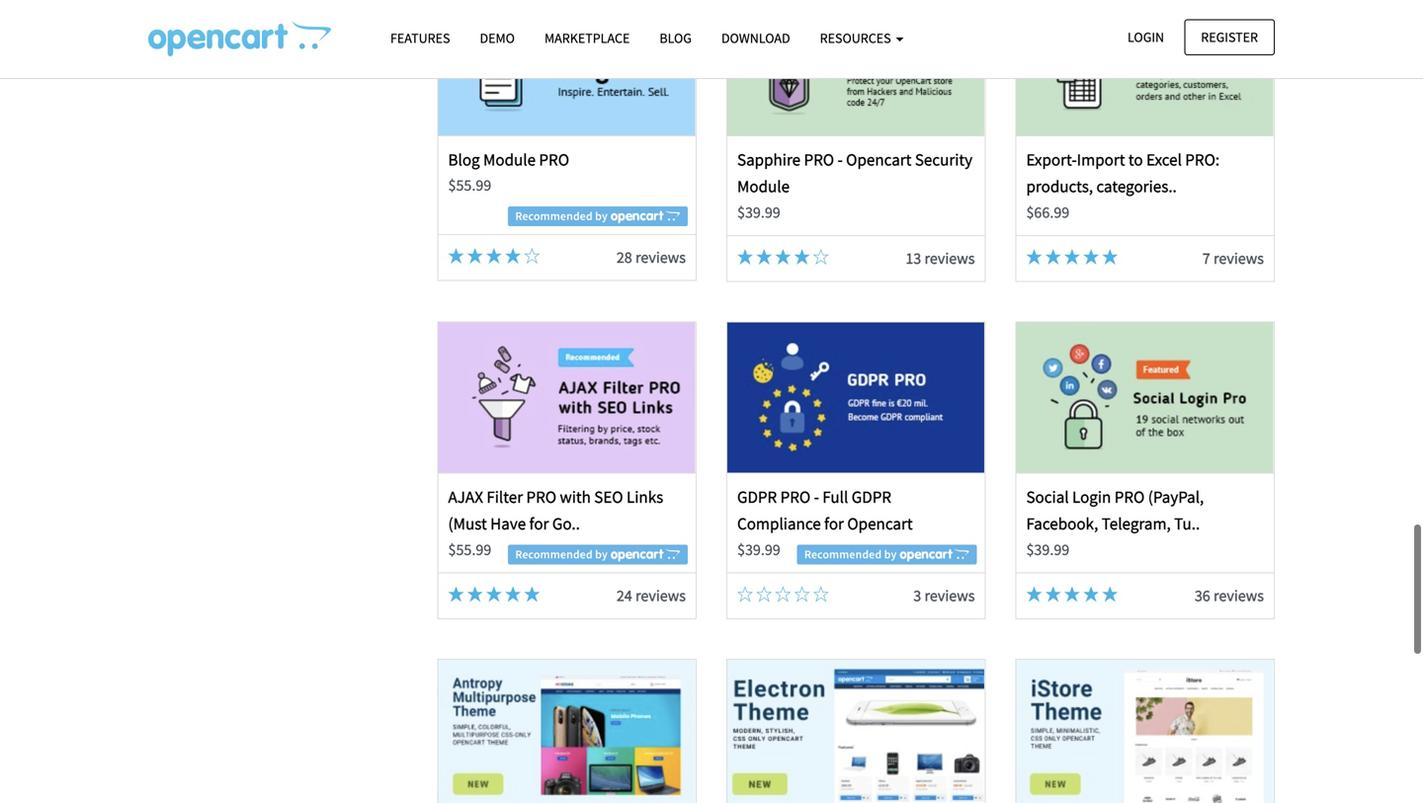 Task type: vqa. For each thing, say whether or not it's contained in the screenshot.
Services.
no



Task type: describe. For each thing, give the bounding box(es) containing it.
star light o image for $55.99
[[524, 248, 540, 264]]

download
[[721, 29, 790, 47]]

$66.99
[[1026, 202, 1070, 222]]

1 horizontal spatial star light o image
[[794, 587, 810, 602]]

demo
[[480, 29, 515, 47]]

ajax filter pro with seo links (must have for go.. image
[[439, 323, 696, 473]]

$55.99 inside blog module pro $55.99
[[448, 176, 491, 195]]

36
[[1195, 586, 1210, 606]]

- for full
[[814, 487, 819, 507]]

2 gdpr from the left
[[852, 487, 891, 507]]

28
[[617, 247, 632, 267]]

links
[[627, 487, 663, 507]]

marketplace link
[[530, 21, 645, 55]]

28 reviews
[[617, 247, 686, 267]]

1 gdpr from the left
[[737, 487, 777, 507]]

36 reviews
[[1195, 586, 1264, 606]]

blog for blog module pro $55.99
[[448, 149, 480, 170]]

star light o image for full
[[813, 587, 829, 602]]

reviews for sapphire pro - opencart security module
[[925, 248, 975, 268]]

reviews for social login pro (paypal, facebook, telegram, tu..
[[1214, 586, 1264, 606]]

(must
[[448, 514, 487, 534]]

3 reviews
[[913, 586, 975, 606]]

compliance
[[737, 514, 821, 534]]

istore theme image
[[1017, 660, 1274, 803]]

export-import to excel pro: products, categories.. $66.99
[[1026, 149, 1220, 222]]

blog for blog
[[660, 29, 692, 47]]

blog module pro $55.99
[[448, 149, 569, 195]]

login inside social login pro (paypal, facebook, telegram, tu.. $39.99
[[1072, 487, 1111, 507]]

gdpr pro - full gdpr compliance for opencart link
[[737, 487, 913, 534]]

sapphire pro - opencart security module image
[[728, 0, 985, 135]]

pro inside sapphire pro - opencart security module $39.99
[[804, 149, 834, 170]]

pro for ajax
[[526, 487, 557, 507]]

telegram,
[[1102, 514, 1171, 534]]

export-import to excel pro: products, categories.. image
[[1017, 0, 1274, 135]]

$39.99 inside gdpr pro - full gdpr compliance for opencart $39.99
[[737, 540, 781, 560]]

social login pro (paypal, facebook, telegram, tu.. link
[[1026, 487, 1204, 534]]

resources link
[[805, 21, 919, 55]]

demo link
[[465, 21, 530, 55]]

13 reviews
[[906, 248, 975, 268]]

antropy multipurpose theme image
[[439, 660, 696, 803]]

for inside gdpr pro - full gdpr compliance for opencart $39.99
[[824, 514, 844, 534]]

tu..
[[1174, 514, 1200, 534]]

3
[[913, 586, 921, 606]]

sapphire pro - opencart security module $39.99
[[737, 149, 973, 222]]

ajax filter pro with seo links (must have for go.. $55.99
[[448, 487, 663, 560]]

full
[[823, 487, 848, 507]]

blog module pro link
[[448, 149, 569, 170]]

social login pro (paypal, facebook, telegram, tu.. image
[[1017, 323, 1274, 473]]

sapphire pro - opencart security module link
[[737, 149, 973, 197]]

marketplace
[[545, 29, 630, 47]]

blog module pro image
[[439, 0, 696, 135]]

$55.99 inside ajax filter pro with seo links (must have for go.. $55.99
[[448, 540, 491, 560]]

sapphire
[[737, 149, 801, 170]]

seo
[[594, 487, 623, 507]]

resources
[[820, 29, 894, 47]]



Task type: locate. For each thing, give the bounding box(es) containing it.
ajax filter pro with seo links (must have for go.. link
[[448, 487, 663, 534]]

1 vertical spatial blog
[[448, 149, 480, 170]]

24 reviews
[[617, 586, 686, 606]]

pro up compliance
[[780, 487, 811, 507]]

0 vertical spatial opencart
[[846, 149, 912, 170]]

opencart extensions image
[[148, 21, 331, 56]]

opencart inside gdpr pro - full gdpr compliance for opencart $39.99
[[847, 514, 913, 534]]

star light o image down blog module pro $55.99
[[524, 248, 540, 264]]

pro inside blog module pro $55.99
[[539, 149, 569, 170]]

2 $55.99 from the top
[[448, 540, 491, 560]]

pro left "with"
[[526, 487, 557, 507]]

13
[[906, 248, 921, 268]]

export-
[[1026, 149, 1077, 170]]

$55.99 down blog module pro link
[[448, 176, 491, 195]]

1 vertical spatial -
[[814, 487, 819, 507]]

filter
[[487, 487, 523, 507]]

star light o image
[[524, 248, 540, 264], [794, 587, 810, 602], [813, 587, 829, 602]]

opencart down "full"
[[847, 514, 913, 534]]

blog
[[660, 29, 692, 47], [448, 149, 480, 170]]

1 vertical spatial module
[[737, 176, 790, 197]]

- inside gdpr pro - full gdpr compliance for opencart $39.99
[[814, 487, 819, 507]]

$55.99
[[448, 176, 491, 195], [448, 540, 491, 560]]

reviews for ajax filter pro with seo links (must have for go..
[[635, 586, 686, 606]]

download link
[[707, 21, 805, 55]]

0 horizontal spatial gdpr
[[737, 487, 777, 507]]

antropy electron theme image
[[728, 660, 985, 803]]

$39.99 down facebook,
[[1026, 540, 1070, 560]]

gdpr right "full"
[[852, 487, 891, 507]]

social
[[1026, 487, 1069, 507]]

excel
[[1146, 149, 1182, 170]]

1 horizontal spatial login
[[1128, 28, 1164, 46]]

star light image
[[448, 248, 464, 264], [737, 249, 753, 265], [775, 249, 791, 265], [1045, 249, 1061, 265], [1064, 249, 1080, 265], [1102, 249, 1118, 265], [486, 587, 502, 602], [505, 587, 521, 602], [1045, 587, 1061, 602], [1064, 587, 1080, 602], [1083, 587, 1099, 602], [1102, 587, 1118, 602]]

pro inside gdpr pro - full gdpr compliance for opencart $39.99
[[780, 487, 811, 507]]

0 vertical spatial login
[[1128, 28, 1164, 46]]

reviews right 7
[[1214, 248, 1264, 268]]

pro up telegram,
[[1115, 487, 1145, 507]]

go..
[[552, 514, 580, 534]]

$39.99
[[737, 202, 781, 222], [737, 540, 781, 560], [1026, 540, 1070, 560]]

$39.99 inside sapphire pro - opencart security module $39.99
[[737, 202, 781, 222]]

login link
[[1111, 19, 1181, 55]]

reviews right 24
[[635, 586, 686, 606]]

module inside sapphire pro - opencart security module $39.99
[[737, 176, 790, 197]]

login up facebook,
[[1072, 487, 1111, 507]]

with
[[560, 487, 591, 507]]

for inside ajax filter pro with seo links (must have for go.. $55.99
[[529, 514, 549, 534]]

security
[[915, 149, 973, 170]]

0 vertical spatial blog
[[660, 29, 692, 47]]

(paypal,
[[1148, 487, 1204, 507]]

7 reviews
[[1203, 248, 1264, 268]]

reviews
[[635, 247, 686, 267], [925, 248, 975, 268], [1214, 248, 1264, 268], [635, 586, 686, 606], [925, 586, 975, 606], [1214, 586, 1264, 606]]

gdpr pro - full gdpr compliance for opencart image
[[728, 323, 985, 473]]

star light o image
[[813, 249, 829, 265], [737, 587, 753, 602], [756, 587, 772, 602], [775, 587, 791, 602]]

- inside sapphire pro - opencart security module $39.99
[[838, 149, 843, 170]]

login left register
[[1128, 28, 1164, 46]]

for
[[529, 514, 549, 534], [824, 514, 844, 534]]

2 for from the left
[[824, 514, 844, 534]]

1 horizontal spatial for
[[824, 514, 844, 534]]

to
[[1129, 149, 1143, 170]]

0 vertical spatial -
[[838, 149, 843, 170]]

pro for blog
[[539, 149, 569, 170]]

pro
[[539, 149, 569, 170], [804, 149, 834, 170], [526, 487, 557, 507], [780, 487, 811, 507], [1115, 487, 1145, 507]]

star light image
[[467, 248, 483, 264], [486, 248, 502, 264], [505, 248, 521, 264], [756, 249, 772, 265], [794, 249, 810, 265], [1026, 249, 1042, 265], [1083, 249, 1099, 265], [448, 587, 464, 602], [467, 587, 483, 602], [524, 587, 540, 602], [1026, 587, 1042, 602]]

-
[[838, 149, 843, 170], [814, 487, 819, 507]]

24
[[617, 586, 632, 606]]

0 horizontal spatial star light o image
[[524, 248, 540, 264]]

$39.99 down sapphire
[[737, 202, 781, 222]]

7
[[1203, 248, 1210, 268]]

reviews right "3"
[[925, 586, 975, 606]]

1 horizontal spatial -
[[838, 149, 843, 170]]

0 horizontal spatial module
[[483, 149, 536, 170]]

export-import to excel pro: products, categories.. link
[[1026, 149, 1220, 197]]

features
[[390, 29, 450, 47]]

module
[[483, 149, 536, 170], [737, 176, 790, 197]]

pro right sapphire
[[804, 149, 834, 170]]

1 $55.99 from the top
[[448, 176, 491, 195]]

import
[[1077, 149, 1125, 170]]

0 vertical spatial $55.99
[[448, 176, 491, 195]]

categories..
[[1096, 176, 1177, 197]]

0 horizontal spatial for
[[529, 514, 549, 534]]

login
[[1128, 28, 1164, 46], [1072, 487, 1111, 507]]

$39.99 inside social login pro (paypal, facebook, telegram, tu.. $39.99
[[1026, 540, 1070, 560]]

star light o image down gdpr pro - full gdpr compliance for opencart $39.99
[[813, 587, 829, 602]]

2 horizontal spatial star light o image
[[813, 587, 829, 602]]

$39.99 down compliance
[[737, 540, 781, 560]]

gdpr
[[737, 487, 777, 507], [852, 487, 891, 507]]

0 horizontal spatial login
[[1072, 487, 1111, 507]]

blog inside blog link
[[660, 29, 692, 47]]

0 horizontal spatial -
[[814, 487, 819, 507]]

pro inside social login pro (paypal, facebook, telegram, tu.. $39.99
[[1115, 487, 1145, 507]]

social login pro (paypal, facebook, telegram, tu.. $39.99
[[1026, 487, 1204, 560]]

facebook,
[[1026, 514, 1098, 534]]

1 vertical spatial login
[[1072, 487, 1111, 507]]

star light o image down compliance
[[794, 587, 810, 602]]

- for opencart
[[838, 149, 843, 170]]

1 for from the left
[[529, 514, 549, 534]]

reviews right "36"
[[1214, 586, 1264, 606]]

pro inside ajax filter pro with seo links (must have for go.. $55.99
[[526, 487, 557, 507]]

for left go.. at the bottom left
[[529, 514, 549, 534]]

reviews right the 13
[[925, 248, 975, 268]]

reviews for gdpr pro - full gdpr compliance for opencart
[[925, 586, 975, 606]]

ajax
[[448, 487, 483, 507]]

gdpr up compliance
[[737, 487, 777, 507]]

register
[[1201, 28, 1258, 46]]

opencart left security
[[846, 149, 912, 170]]

register link
[[1184, 19, 1275, 55]]

1 horizontal spatial blog
[[660, 29, 692, 47]]

gdpr pro - full gdpr compliance for opencart $39.99
[[737, 487, 913, 560]]

for down "full"
[[824, 514, 844, 534]]

reviews right 28
[[635, 247, 686, 267]]

module inside blog module pro $55.99
[[483, 149, 536, 170]]

$55.99 down (must
[[448, 540, 491, 560]]

pro:
[[1185, 149, 1220, 170]]

reviews for export-import to excel pro: products, categories..
[[1214, 248, 1264, 268]]

opencart inside sapphire pro - opencart security module $39.99
[[846, 149, 912, 170]]

products,
[[1026, 176, 1093, 197]]

blog link
[[645, 21, 707, 55]]

reviews for blog module pro
[[635, 247, 686, 267]]

1 vertical spatial $55.99
[[448, 540, 491, 560]]

1 horizontal spatial module
[[737, 176, 790, 197]]

features link
[[376, 21, 465, 55]]

1 vertical spatial opencart
[[847, 514, 913, 534]]

pro down blog module pro image
[[539, 149, 569, 170]]

0 horizontal spatial blog
[[448, 149, 480, 170]]

- right sapphire
[[838, 149, 843, 170]]

pro for social
[[1115, 487, 1145, 507]]

1 horizontal spatial gdpr
[[852, 487, 891, 507]]

opencart
[[846, 149, 912, 170], [847, 514, 913, 534]]

have
[[490, 514, 526, 534]]

blog inside blog module pro $55.99
[[448, 149, 480, 170]]

0 vertical spatial module
[[483, 149, 536, 170]]

- left "full"
[[814, 487, 819, 507]]



